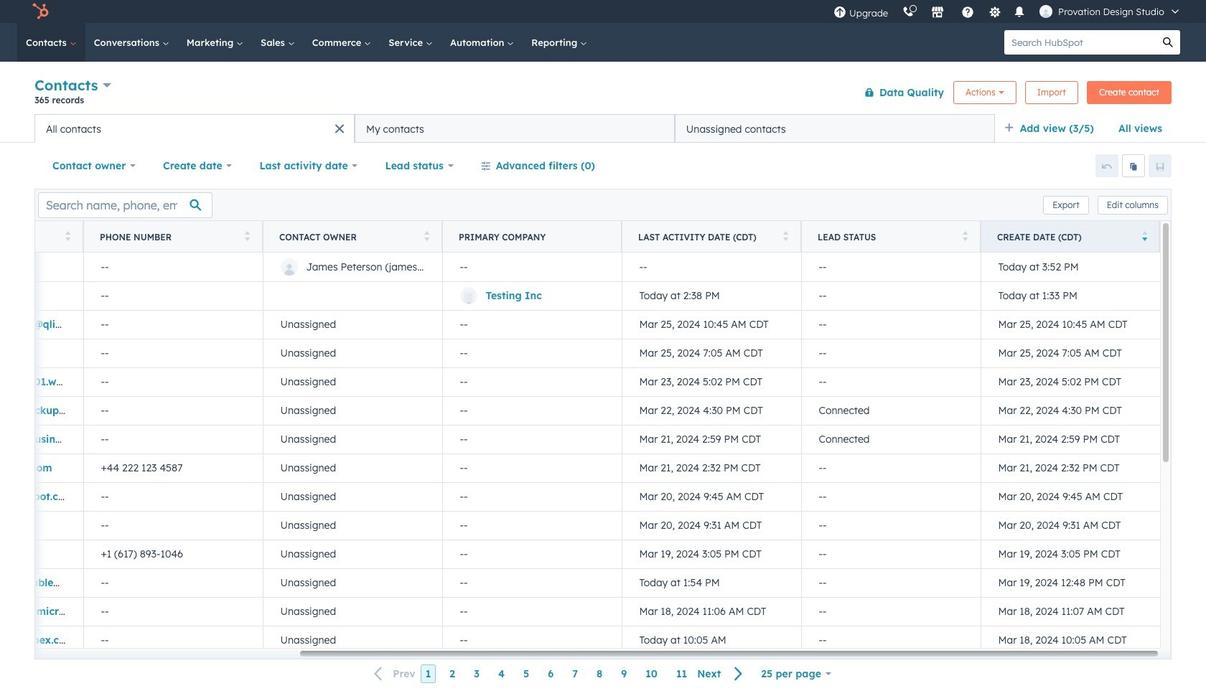 Task type: describe. For each thing, give the bounding box(es) containing it.
2 press to sort. image from the left
[[783, 231, 788, 241]]

press to sort. image for fifth press to sort. element from left
[[962, 231, 968, 241]]

3 press to sort. element from the left
[[424, 231, 429, 243]]

james peterson image
[[1040, 5, 1053, 18]]

marketplaces image
[[931, 6, 944, 19]]

descending sort. press to sort ascending. image
[[1142, 231, 1147, 241]]

press to sort. image for first press to sort. element from left
[[65, 231, 70, 241]]

pagination navigation
[[366, 665, 752, 684]]

2 press to sort. element from the left
[[244, 231, 250, 243]]



Task type: vqa. For each thing, say whether or not it's contained in the screenshot.
THE SETTINGS
no



Task type: locate. For each thing, give the bounding box(es) containing it.
1 press to sort. element from the left
[[65, 231, 70, 243]]

1 press to sort. image from the left
[[65, 231, 70, 241]]

0 horizontal spatial press to sort. image
[[65, 231, 70, 241]]

press to sort. element
[[65, 231, 70, 243], [244, 231, 250, 243], [424, 231, 429, 243], [783, 231, 788, 243], [962, 231, 968, 243]]

2 horizontal spatial press to sort. image
[[962, 231, 968, 241]]

5 press to sort. element from the left
[[962, 231, 968, 243]]

1 horizontal spatial press to sort. image
[[244, 231, 250, 241]]

menu
[[826, 0, 1189, 23]]

2 press to sort. image from the left
[[244, 231, 250, 241]]

Search HubSpot search field
[[1004, 30, 1156, 55]]

1 horizontal spatial press to sort. image
[[783, 231, 788, 241]]

press to sort. image for 4th press to sort. element from the right
[[244, 231, 250, 241]]

1 press to sort. image from the left
[[424, 231, 429, 241]]

0 horizontal spatial press to sort. image
[[424, 231, 429, 241]]

banner
[[34, 74, 1172, 114]]

4 press to sort. element from the left
[[783, 231, 788, 243]]

column header
[[442, 221, 622, 253]]

3 press to sort. image from the left
[[962, 231, 968, 241]]

press to sort. image
[[424, 231, 429, 241], [783, 231, 788, 241]]

Search name, phone, email addresses, or company search field
[[38, 192, 213, 218]]

press to sort. image
[[65, 231, 70, 241], [244, 231, 250, 241], [962, 231, 968, 241]]

descending sort. press to sort ascending. element
[[1142, 231, 1147, 243]]



